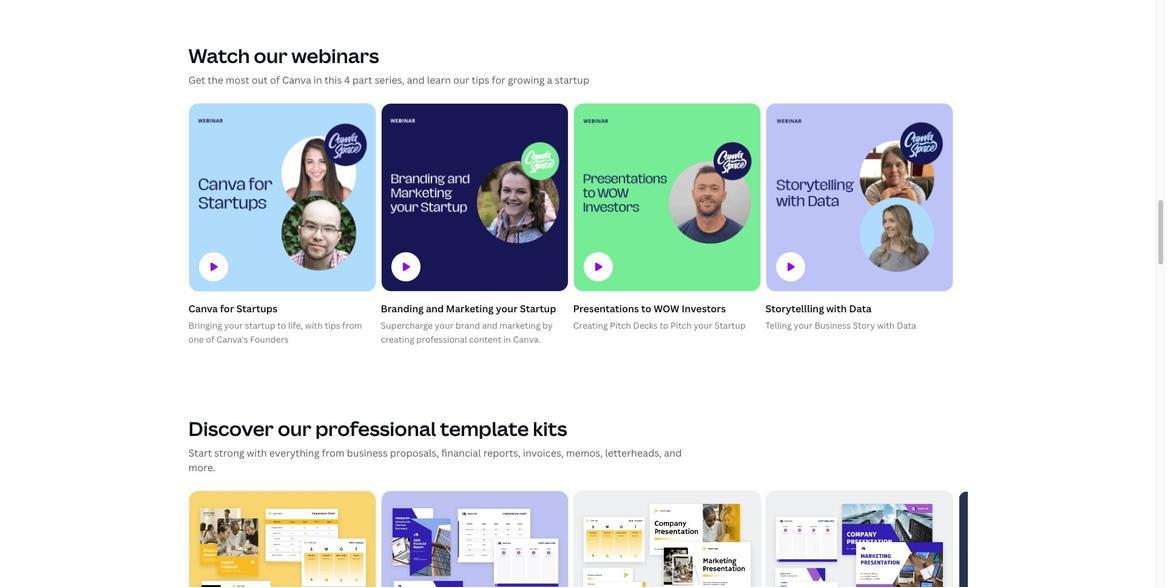 Task type: vqa. For each thing, say whether or not it's contained in the screenshot.
1st Pitch from right
yes



Task type: describe. For each thing, give the bounding box(es) containing it.
strong
[[214, 447, 245, 460]]

invoices,
[[523, 447, 564, 460]]

and right the branding
[[426, 302, 444, 316]]

your inside canva for startups bringing your startup to life, with tips from one of canva's founders
[[224, 320, 243, 332]]

startup inside canva for startups bringing your startup to life, with tips from one of canva's founders
[[245, 320, 276, 332]]

a
[[547, 73, 553, 87]]

startup inside branding and marketing your startup supercharge your brand and marketing by creating professional content in canva.
[[520, 302, 557, 316]]

your left "brand"
[[435, 320, 454, 332]]

wow
[[654, 302, 680, 316]]

your inside the presentations to wow investors creating pitch decks to pitch your startup
[[694, 320, 713, 332]]

everything
[[270, 447, 320, 460]]

business
[[815, 320, 851, 332]]

brand
[[456, 320, 480, 332]]

creating
[[574, 320, 608, 332]]

presentations
[[574, 302, 639, 316]]

for inside canva for startups bringing your startup to life, with tips from one of canva's founders
[[220, 302, 234, 316]]

reports,
[[484, 447, 521, 460]]

startup inside the presentations to wow investors creating pitch decks to pitch your startup
[[715, 320, 746, 332]]

pitch kit_style2_toolkit 2 image
[[382, 492, 568, 588]]

our for professional
[[278, 416, 312, 442]]

startup inside the watch our webinars get the most out of canva in this 4 part series, and learn our tips for growing a startup
[[555, 73, 590, 87]]

and up the content
[[482, 320, 498, 332]]

watch our webinars get the most out of canva in this 4 part series, and learn our tips for growing a startup
[[189, 42, 590, 87]]

founders
[[250, 334, 289, 345]]

storytellling
[[766, 302, 825, 316]]

of inside the watch our webinars get the most out of canva in this 4 part series, and learn our tips for growing a startup
[[270, 73, 280, 87]]

growing
[[508, 73, 545, 87]]

canva's
[[217, 334, 248, 345]]

telling
[[766, 320, 792, 332]]

with inside discover our professional template kits start strong with everything from business proposals, financial reports, invoices, memos, letterheads, and more.
[[247, 447, 267, 460]]

discover our professional template kits start strong with everything from business proposals, financial reports, invoices, memos, letterheads, and more.
[[189, 416, 682, 475]]

from inside canva for startups bringing your startup to life, with tips from one of canva's founders
[[343, 320, 362, 332]]

2 pitch from the left
[[671, 320, 692, 332]]

template
[[440, 416, 529, 442]]

of inside canva for startups bringing your startup to life, with tips from one of canva's founders
[[206, 334, 215, 345]]

startup business_style2_toolkit image
[[767, 492, 953, 588]]

creating
[[381, 334, 415, 345]]

storytellling with data telling your business story with data
[[766, 302, 917, 332]]

1 vertical spatial data
[[897, 320, 917, 332]]

financial
[[442, 447, 481, 460]]

2 horizontal spatial to
[[660, 320, 669, 332]]

content
[[469, 334, 502, 345]]

startup business_style1_toolkit image
[[574, 492, 761, 588]]

investors
[[682, 302, 726, 316]]

watch
[[189, 42, 250, 68]]



Task type: locate. For each thing, give the bounding box(es) containing it.
0 vertical spatial startup
[[520, 302, 557, 316]]

start
[[189, 447, 212, 460]]

of right out
[[270, 73, 280, 87]]

1 horizontal spatial to
[[642, 302, 652, 316]]

from left supercharge
[[343, 320, 362, 332]]

0 horizontal spatial tips
[[325, 320, 340, 332]]

and inside discover our professional template kits start strong with everything from business proposals, financial reports, invoices, memos, letterheads, and more.
[[665, 447, 682, 460]]

canva for startups bringing your startup to life, with tips from one of canva's founders
[[189, 302, 362, 345]]

1 horizontal spatial for
[[492, 73, 506, 87]]

your up 'marketing' at the bottom of page
[[496, 302, 518, 316]]

canva up the bringing
[[189, 302, 218, 316]]

letterheads,
[[606, 447, 662, 460]]

data up story
[[850, 302, 872, 316]]

with
[[827, 302, 847, 316], [305, 320, 323, 332], [878, 320, 895, 332], [247, 447, 267, 460]]

of right one
[[206, 334, 215, 345]]

startup down investors
[[715, 320, 746, 332]]

marketing
[[500, 320, 541, 332]]

pitch down the presentations
[[610, 320, 632, 332]]

discover
[[189, 416, 274, 442]]

0 horizontal spatial startup
[[520, 302, 557, 316]]

to up decks
[[642, 302, 652, 316]]

our
[[254, 42, 288, 68], [454, 73, 470, 87], [278, 416, 312, 442]]

startup up founders
[[245, 320, 276, 332]]

your
[[496, 302, 518, 316], [224, 320, 243, 332], [435, 320, 454, 332], [694, 320, 713, 332], [794, 320, 813, 332]]

presentations to wow investors creating pitch decks to pitch your startup
[[574, 302, 746, 332]]

from left business
[[322, 447, 345, 460]]

1 vertical spatial from
[[322, 447, 345, 460]]

part
[[353, 73, 373, 87]]

our inside discover our professional template kits start strong with everything from business proposals, financial reports, invoices, memos, letterheads, and more.
[[278, 416, 312, 442]]

4
[[344, 73, 350, 87]]

with up business
[[827, 302, 847, 316]]

in inside branding and marketing your startup supercharge your brand and marketing by creating professional content in canva.
[[504, 334, 511, 345]]

0 horizontal spatial to
[[278, 320, 286, 332]]

bringing
[[189, 320, 222, 332]]

from
[[343, 320, 362, 332], [322, 447, 345, 460]]

0 horizontal spatial for
[[220, 302, 234, 316]]

in down 'marketing' at the bottom of page
[[504, 334, 511, 345]]

0 vertical spatial for
[[492, 73, 506, 87]]

tips right 'life,'
[[325, 320, 340, 332]]

in
[[314, 73, 322, 87], [504, 334, 511, 345]]

1 vertical spatial in
[[504, 334, 511, 345]]

marketing
[[446, 302, 494, 316]]

1 vertical spatial for
[[220, 302, 234, 316]]

more.
[[189, 462, 215, 475]]

most
[[226, 73, 250, 87]]

0 horizontal spatial pitch
[[610, 320, 632, 332]]

our right learn
[[454, 73, 470, 87]]

1 vertical spatial professional
[[316, 416, 436, 442]]

professional
[[417, 334, 467, 345], [316, 416, 436, 442]]

1 horizontal spatial data
[[897, 320, 917, 332]]

1 vertical spatial canva
[[189, 302, 218, 316]]

your inside storytellling with data telling your business story with data
[[794, 320, 813, 332]]

branding
[[381, 302, 424, 316]]

and left learn
[[407, 73, 425, 87]]

0 horizontal spatial of
[[206, 334, 215, 345]]

for up the bringing
[[220, 302, 234, 316]]

0 vertical spatial startup
[[555, 73, 590, 87]]

0 vertical spatial canva
[[282, 73, 311, 87]]

1 vertical spatial of
[[206, 334, 215, 345]]

canva
[[282, 73, 311, 87], [189, 302, 218, 316]]

canva inside canva for startups bringing your startup to life, with tips from one of canva's founders
[[189, 302, 218, 316]]

1 vertical spatial tips
[[325, 320, 340, 332]]

series,
[[375, 73, 405, 87]]

for left growing
[[492, 73, 506, 87]]

branding and marketing your startup supercharge your brand and marketing by creating professional content in canva.
[[381, 302, 557, 345]]

1 pitch from the left
[[610, 320, 632, 332]]

0 horizontal spatial in
[[314, 73, 322, 87]]

supercharge
[[381, 320, 433, 332]]

for inside the watch our webinars get the most out of canva in this 4 part series, and learn our tips for growing a startup
[[492, 73, 506, 87]]

get
[[189, 73, 205, 87]]

professional inside branding and marketing your startup supercharge your brand and marketing by creating professional content in canva.
[[417, 334, 467, 345]]

tips inside canva for startups bringing your startup to life, with tips from one of canva's founders
[[325, 320, 340, 332]]

1 vertical spatial startup
[[715, 320, 746, 332]]

in inside the watch our webinars get the most out of canva in this 4 part series, and learn our tips for growing a startup
[[314, 73, 322, 87]]

your down storytellling
[[794, 320, 813, 332]]

to
[[642, 302, 652, 316], [278, 320, 286, 332], [660, 320, 669, 332]]

0 vertical spatial in
[[314, 73, 322, 87]]

1 vertical spatial our
[[454, 73, 470, 87]]

to inside canva for startups bringing your startup to life, with tips from one of canva's founders
[[278, 320, 286, 332]]

in left this
[[314, 73, 322, 87]]

story
[[853, 320, 876, 332]]

0 horizontal spatial data
[[850, 302, 872, 316]]

startup right a
[[555, 73, 590, 87]]

and inside the watch our webinars get the most out of canva in this 4 part series, and learn our tips for growing a startup
[[407, 73, 425, 87]]

0 vertical spatial our
[[254, 42, 288, 68]]

tips right learn
[[472, 73, 490, 87]]

canva inside the watch our webinars get the most out of canva in this 4 part series, and learn our tips for growing a startup
[[282, 73, 311, 87]]

to left 'life,'
[[278, 320, 286, 332]]

canva left this
[[282, 73, 311, 87]]

0 horizontal spatial canva
[[189, 302, 218, 316]]

your up "canva's"
[[224, 320, 243, 332]]

1 horizontal spatial pitch
[[671, 320, 692, 332]]

1 horizontal spatial startup
[[555, 73, 590, 87]]

1 horizontal spatial tips
[[472, 73, 490, 87]]

0 horizontal spatial startup
[[245, 320, 276, 332]]

2 vertical spatial our
[[278, 416, 312, 442]]

tips
[[472, 73, 490, 87], [325, 320, 340, 332]]

and
[[407, 73, 425, 87], [426, 302, 444, 316], [482, 320, 498, 332], [665, 447, 682, 460]]

for
[[492, 73, 506, 87], [220, 302, 234, 316]]

startup
[[555, 73, 590, 87], [245, 320, 276, 332]]

the
[[208, 73, 223, 87]]

with right story
[[878, 320, 895, 332]]

our up everything
[[278, 416, 312, 442]]

decks
[[634, 320, 658, 332]]

startups
[[237, 302, 278, 316]]

from inside discover our professional template kits start strong with everything from business proposals, financial reports, invoices, memos, letterheads, and more.
[[322, 447, 345, 460]]

kits
[[533, 416, 568, 442]]

memos,
[[566, 447, 603, 460]]

learn
[[427, 73, 451, 87]]

pitch
[[610, 320, 632, 332], [671, 320, 692, 332]]

0 vertical spatial data
[[850, 302, 872, 316]]

tips inside the watch our webinars get the most out of canva in this 4 part series, and learn our tips for growing a startup
[[472, 73, 490, 87]]

1 horizontal spatial startup
[[715, 320, 746, 332]]

by
[[543, 320, 553, 332]]

branding marketing events_style1_toolkit 2 image
[[959, 492, 1146, 588]]

0 vertical spatial of
[[270, 73, 280, 87]]

out
[[252, 73, 268, 87]]

our for webinars
[[254, 42, 288, 68]]

1 vertical spatial startup
[[245, 320, 276, 332]]

professional up business
[[316, 416, 436, 442]]

data right story
[[897, 320, 917, 332]]

canva.
[[513, 334, 541, 345]]

one
[[189, 334, 204, 345]]

professional inside discover our professional template kits start strong with everything from business proposals, financial reports, invoices, memos, letterheads, and more.
[[316, 416, 436, 442]]

proposals,
[[390, 447, 439, 460]]

pitch kit_style1_toolkit 2 image
[[189, 492, 376, 588]]

1 horizontal spatial canva
[[282, 73, 311, 87]]

with right 'life,'
[[305, 320, 323, 332]]

professional down "brand"
[[417, 334, 467, 345]]

your down investors
[[694, 320, 713, 332]]

and right letterheads,
[[665, 447, 682, 460]]

with inside canva for startups bringing your startup to life, with tips from one of canva's founders
[[305, 320, 323, 332]]

to down the wow
[[660, 320, 669, 332]]

data
[[850, 302, 872, 316], [897, 320, 917, 332]]

1 horizontal spatial of
[[270, 73, 280, 87]]

0 vertical spatial tips
[[472, 73, 490, 87]]

webinars
[[292, 42, 379, 68]]

0 vertical spatial professional
[[417, 334, 467, 345]]

with right strong
[[247, 447, 267, 460]]

startup up by
[[520, 302, 557, 316]]

1 horizontal spatial in
[[504, 334, 511, 345]]

of
[[270, 73, 280, 87], [206, 334, 215, 345]]

this
[[325, 73, 342, 87]]

life,
[[288, 320, 303, 332]]

startup
[[520, 302, 557, 316], [715, 320, 746, 332]]

business
[[347, 447, 388, 460]]

pitch down the wow
[[671, 320, 692, 332]]

0 vertical spatial from
[[343, 320, 362, 332]]

our up out
[[254, 42, 288, 68]]



